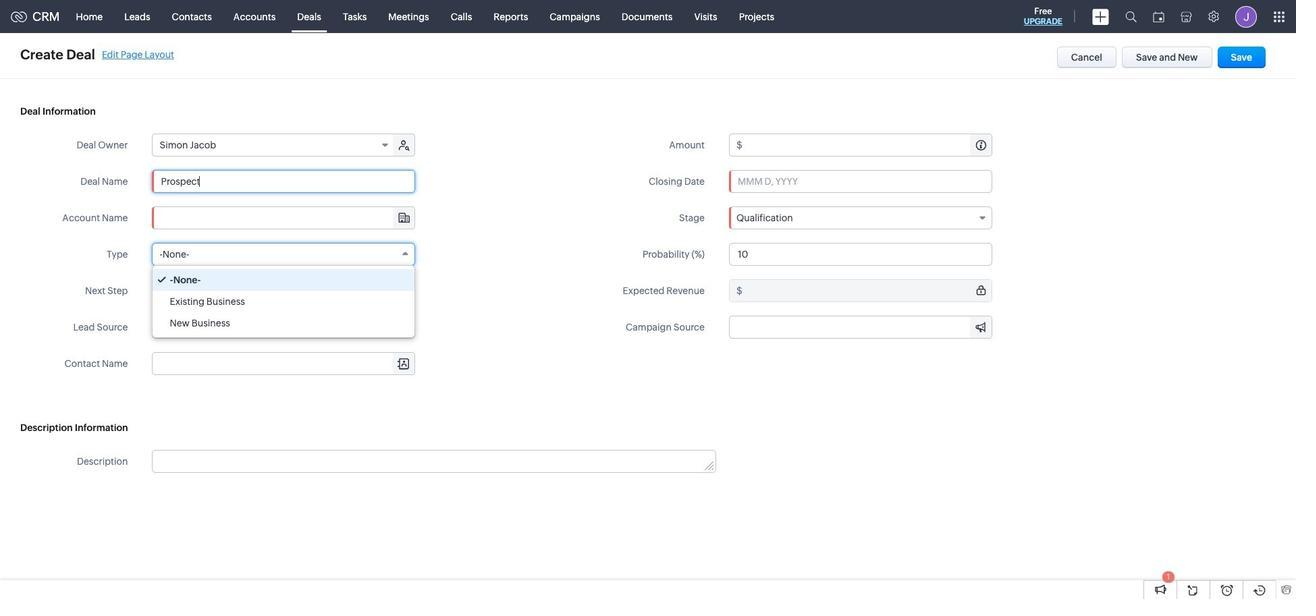 Task type: locate. For each thing, give the bounding box(es) containing it.
None text field
[[744, 134, 992, 156], [152, 170, 415, 193], [153, 207, 415, 229], [729, 243, 992, 266], [152, 279, 415, 302], [744, 280, 992, 302], [153, 353, 415, 375], [744, 134, 992, 156], [152, 170, 415, 193], [153, 207, 415, 229], [729, 243, 992, 266], [152, 279, 415, 302], [744, 280, 992, 302], [153, 353, 415, 375]]

1 option from the top
[[153, 269, 415, 291]]

create menu element
[[1084, 0, 1117, 33]]

MMM D, YYYY text field
[[729, 170, 992, 193]]

None text field
[[153, 451, 715, 473]]

create menu image
[[1092, 8, 1109, 25]]

list box
[[153, 266, 415, 338]]

3 option from the top
[[153, 313, 415, 334]]

profile element
[[1227, 0, 1265, 33]]

None field
[[153, 134, 395, 156], [729, 207, 992, 230], [153, 207, 415, 229], [152, 243, 415, 266], [152, 316, 415, 339], [730, 317, 992, 338], [153, 353, 415, 375], [153, 134, 395, 156], [729, 207, 992, 230], [153, 207, 415, 229], [152, 243, 415, 266], [152, 316, 415, 339], [730, 317, 992, 338], [153, 353, 415, 375]]

option
[[153, 269, 415, 291], [153, 291, 415, 313], [153, 313, 415, 334]]

2 option from the top
[[153, 291, 415, 313]]

search element
[[1117, 0, 1145, 33]]



Task type: describe. For each thing, give the bounding box(es) containing it.
profile image
[[1235, 6, 1257, 27]]

logo image
[[11, 11, 27, 22]]

search image
[[1125, 11, 1137, 22]]

calendar image
[[1153, 11, 1164, 22]]



Task type: vqa. For each thing, say whether or not it's contained in the screenshot.
Search TEXT FIELD
no



